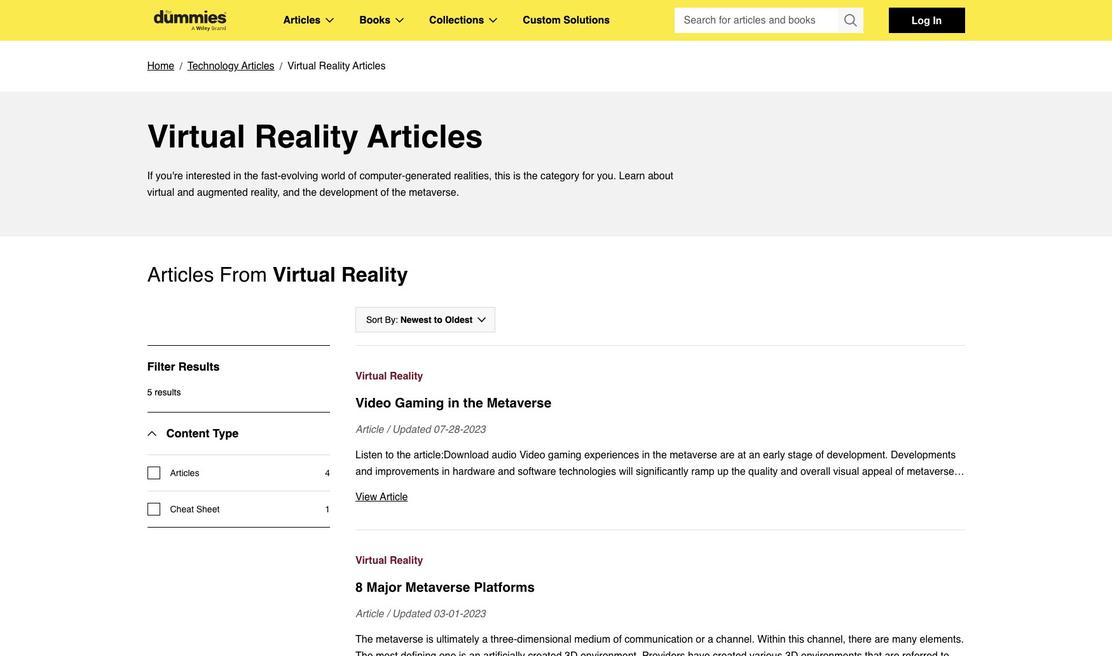 Task type: vqa. For each thing, say whether or not it's contained in the screenshot.
the A
no



Task type: describe. For each thing, give the bounding box(es) containing it.
virtual reality link for 8 major metaverse platforms
[[356, 553, 965, 569]]

filter results
[[147, 360, 220, 373]]

solutions
[[564, 15, 610, 26]]

view article
[[356, 492, 408, 503]]

if
[[147, 170, 153, 182]]

virtual reality for major
[[356, 555, 423, 567]]

is
[[514, 170, 521, 182]]

1 vertical spatial virtual reality articles
[[147, 118, 483, 155]]

reality up sort
[[341, 263, 408, 286]]

1 and from the left
[[177, 187, 194, 198]]

realities,
[[454, 170, 492, 182]]

from
[[220, 263, 267, 286]]

technology articles
[[187, 60, 275, 72]]

updated for gaming
[[392, 424, 431, 436]]

Search for articles and books text field
[[675, 8, 839, 33]]

0 vertical spatial of
[[348, 170, 357, 182]]

home
[[147, 60, 174, 72]]

development
[[320, 187, 378, 198]]

articles inside the technology articles link
[[241, 60, 275, 72]]

0 horizontal spatial metaverse
[[406, 580, 470, 595]]

generated
[[405, 170, 451, 182]]

article / updated 03-01-2023
[[356, 609, 486, 620]]

content type
[[166, 427, 239, 440]]

07-
[[434, 424, 448, 436]]

0 vertical spatial metaverse
[[487, 396, 552, 411]]

2 and from the left
[[283, 187, 300, 198]]

major
[[367, 580, 402, 595]]

the left the fast-
[[244, 170, 258, 182]]

01-
[[448, 609, 463, 620]]

reality up gaming
[[390, 371, 423, 382]]

newest
[[401, 315, 432, 325]]

articles left from
[[147, 263, 214, 286]]

you.
[[597, 170, 616, 182]]

reality up evolving
[[255, 118, 359, 155]]

you're
[[156, 170, 183, 182]]

articles from virtual reality
[[147, 263, 408, 286]]

to
[[434, 315, 443, 325]]

view
[[356, 492, 377, 503]]

custom solutions link
[[523, 12, 610, 29]]

article for gaming
[[356, 424, 384, 436]]

log
[[912, 14, 930, 26]]

2023 for platforms
[[463, 609, 486, 620]]

view article link
[[356, 489, 965, 506]]

2023 for the
[[463, 424, 486, 436]]

articles up the 'generated' at the left top of page
[[367, 118, 483, 155]]

world
[[321, 170, 346, 182]]

content
[[166, 427, 210, 440]]

gaming
[[395, 396, 444, 411]]

technology articles link
[[187, 58, 275, 74]]

5
[[147, 387, 152, 398]]

reality down "open article categories" icon
[[319, 60, 350, 72]]

1 vertical spatial article
[[380, 492, 408, 503]]

this
[[495, 170, 511, 182]]

/ for gaming
[[387, 424, 390, 436]]

reality,
[[251, 187, 280, 198]]

1 horizontal spatial in
[[448, 396, 460, 411]]

log in
[[912, 14, 942, 26]]

computer-
[[360, 170, 405, 182]]

1 horizontal spatial of
[[381, 187, 389, 198]]



Task type: locate. For each thing, give the bounding box(es) containing it.
article for major
[[356, 609, 384, 620]]

cheat
[[170, 504, 194, 515]]

about
[[648, 170, 674, 182]]

the right is at top
[[524, 170, 538, 182]]

article down 8
[[356, 609, 384, 620]]

sort by: newest to oldest
[[366, 315, 473, 325]]

log in link
[[889, 8, 965, 33]]

open book categories image
[[396, 18, 404, 23]]

the down evolving
[[303, 187, 317, 198]]

sheet
[[196, 504, 220, 515]]

updated down gaming
[[392, 424, 431, 436]]

1 horizontal spatial and
[[283, 187, 300, 198]]

home link
[[147, 58, 174, 74]]

03-
[[434, 609, 448, 620]]

2023 right 07-
[[463, 424, 486, 436]]

virtual reality up video
[[356, 371, 423, 382]]

1 2023 from the top
[[463, 424, 486, 436]]

1 virtual reality link from the top
[[356, 368, 965, 385]]

articles up "cheat"
[[170, 468, 199, 478]]

virtual reality articles
[[288, 60, 386, 72], [147, 118, 483, 155]]

updated for major
[[392, 609, 431, 620]]

group
[[675, 8, 864, 33]]

learn
[[619, 170, 645, 182]]

platforms
[[474, 580, 535, 595]]

1 updated from the top
[[392, 424, 431, 436]]

1 vertical spatial virtual reality
[[356, 555, 423, 567]]

if you're interested in the fast-evolving world of computer-generated realities, this is the category for you. learn about virtual and augmented reality, and the development of the metaverse.
[[147, 170, 674, 198]]

28-
[[448, 424, 463, 436]]

articles right the technology
[[241, 60, 275, 72]]

/ down video
[[387, 424, 390, 436]]

type
[[213, 427, 239, 440]]

2 virtual reality from the top
[[356, 555, 423, 567]]

article down video
[[356, 424, 384, 436]]

virtual reality articles down "open article categories" icon
[[288, 60, 386, 72]]

metaverse
[[487, 396, 552, 411], [406, 580, 470, 595]]

2023 right 03-
[[463, 609, 486, 620]]

virtual reality
[[356, 371, 423, 382], [356, 555, 423, 567]]

1 virtual reality from the top
[[356, 371, 423, 382]]

0 vertical spatial /
[[387, 424, 390, 436]]

technology
[[187, 60, 239, 72]]

interested
[[186, 170, 231, 182]]

2 / from the top
[[387, 609, 390, 620]]

1 vertical spatial metaverse
[[406, 580, 470, 595]]

the down computer-
[[392, 187, 406, 198]]

virtual reality link for video gaming in the metaverse
[[356, 368, 965, 385]]

1 vertical spatial of
[[381, 187, 389, 198]]

1 horizontal spatial metaverse
[[487, 396, 552, 411]]

reality up major
[[390, 555, 423, 567]]

2 virtual reality link from the top
[[356, 553, 965, 569]]

0 vertical spatial updated
[[392, 424, 431, 436]]

open collections list image
[[489, 18, 498, 23]]

1 vertical spatial 2023
[[463, 609, 486, 620]]

virtual
[[147, 187, 174, 198]]

virtual reality link up 'video gaming in the metaverse' link
[[356, 368, 965, 385]]

in
[[933, 14, 942, 26]]

video gaming in the metaverse
[[356, 396, 552, 411]]

of down computer-
[[381, 187, 389, 198]]

open article categories image
[[326, 18, 334, 23]]

of up development
[[348, 170, 357, 182]]

oldest
[[445, 315, 473, 325]]

0 vertical spatial virtual reality
[[356, 371, 423, 382]]

virtual reality up major
[[356, 555, 423, 567]]

0 vertical spatial virtual reality articles
[[288, 60, 386, 72]]

video gaming in the metaverse link
[[356, 394, 965, 413]]

the
[[244, 170, 258, 182], [524, 170, 538, 182], [303, 187, 317, 198], [392, 187, 406, 198], [463, 396, 483, 411]]

filter
[[147, 360, 175, 373]]

2 updated from the top
[[392, 609, 431, 620]]

article
[[356, 424, 384, 436], [380, 492, 408, 503], [356, 609, 384, 620]]

/ for major
[[387, 609, 390, 620]]

0 horizontal spatial of
[[348, 170, 357, 182]]

and
[[177, 187, 194, 198], [283, 187, 300, 198]]

5 results
[[147, 387, 181, 398]]

content type button
[[147, 413, 239, 455]]

for
[[583, 170, 594, 182]]

the right gaming
[[463, 396, 483, 411]]

1 / from the top
[[387, 424, 390, 436]]

and down evolving
[[283, 187, 300, 198]]

virtual reality articles up evolving
[[147, 118, 483, 155]]

1 vertical spatial in
[[448, 396, 460, 411]]

in
[[233, 170, 241, 182], [448, 396, 460, 411]]

of
[[348, 170, 357, 182], [381, 187, 389, 198]]

articles
[[283, 15, 321, 26], [241, 60, 275, 72], [353, 60, 386, 72], [367, 118, 483, 155], [147, 263, 214, 286], [170, 468, 199, 478]]

2 2023 from the top
[[463, 609, 486, 620]]

custom solutions
[[523, 15, 610, 26]]

cookie consent banner dialog
[[0, 611, 1113, 656]]

1
[[325, 504, 330, 515]]

8 major metaverse platforms
[[356, 580, 535, 595]]

articles down books
[[353, 60, 386, 72]]

results
[[178, 360, 220, 373]]

reality
[[319, 60, 350, 72], [255, 118, 359, 155], [341, 263, 408, 286], [390, 371, 423, 382], [390, 555, 423, 567]]

in up augmented
[[233, 170, 241, 182]]

books
[[360, 15, 391, 26]]

1 vertical spatial /
[[387, 609, 390, 620]]

collections
[[429, 15, 484, 26]]

8
[[356, 580, 363, 595]]

article / updated 07-28-2023
[[356, 424, 486, 436]]

sort
[[366, 315, 383, 325]]

2023
[[463, 424, 486, 436], [463, 609, 486, 620]]

4
[[325, 468, 330, 478]]

virtual reality link up 8 major metaverse platforms link
[[356, 553, 965, 569]]

/ down major
[[387, 609, 390, 620]]

results
[[155, 387, 181, 398]]

0 vertical spatial virtual reality link
[[356, 368, 965, 385]]

and down you're
[[177, 187, 194, 198]]

0 vertical spatial 2023
[[463, 424, 486, 436]]

metaverse.
[[409, 187, 459, 198]]

1 vertical spatial virtual reality link
[[356, 553, 965, 569]]

logo image
[[147, 10, 232, 31]]

video
[[356, 396, 391, 411]]

8 major metaverse platforms link
[[356, 578, 965, 597]]

fast-
[[261, 170, 281, 182]]

augmented
[[197, 187, 248, 198]]

custom
[[523, 15, 561, 26]]

virtual reality for gaming
[[356, 371, 423, 382]]

virtual
[[288, 60, 316, 72], [147, 118, 246, 155], [273, 263, 336, 286], [356, 371, 387, 382], [356, 555, 387, 567]]

evolving
[[281, 170, 318, 182]]

2 vertical spatial article
[[356, 609, 384, 620]]

1 vertical spatial updated
[[392, 609, 431, 620]]

/
[[387, 424, 390, 436], [387, 609, 390, 620]]

articles left "open article categories" icon
[[283, 15, 321, 26]]

0 vertical spatial article
[[356, 424, 384, 436]]

virtual reality link
[[356, 368, 965, 385], [356, 553, 965, 569]]

article right view
[[380, 492, 408, 503]]

updated
[[392, 424, 431, 436], [392, 609, 431, 620]]

0 horizontal spatial in
[[233, 170, 241, 182]]

category
[[541, 170, 580, 182]]

updated left 03-
[[392, 609, 431, 620]]

in up 28-
[[448, 396, 460, 411]]

0 vertical spatial in
[[233, 170, 241, 182]]

cheat sheet
[[170, 504, 220, 515]]

0 horizontal spatial and
[[177, 187, 194, 198]]

in inside if you're interested in the fast-evolving world of computer-generated realities, this is the category for you. learn about virtual and augmented reality, and the development of the metaverse.
[[233, 170, 241, 182]]

by:
[[385, 315, 398, 325]]



